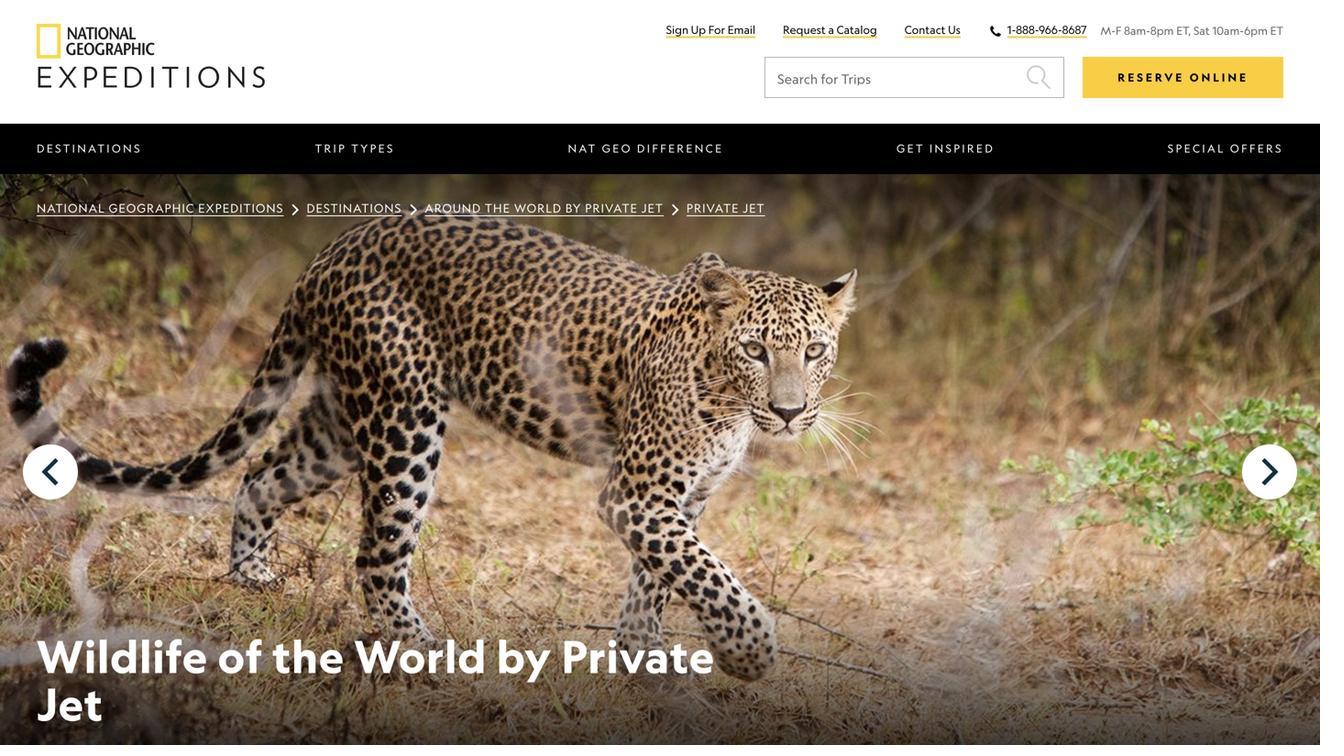 Task type: locate. For each thing, give the bounding box(es) containing it.
8am-
[[1125, 24, 1151, 37]]

private inside wildlife of the world by private jet
[[562, 629, 715, 685]]

contact
[[905, 23, 946, 36]]

f
[[1116, 24, 1122, 37]]

chevron right icon image
[[291, 204, 300, 216], [409, 204, 418, 216], [671, 204, 680, 216], [1257, 458, 1284, 486]]

0 vertical spatial destinations
[[37, 142, 142, 155]]

around
[[425, 201, 482, 216]]

0 vertical spatial by
[[566, 201, 582, 216]]

the right of
[[272, 629, 345, 685]]

1 horizontal spatial destinations
[[307, 201, 402, 216]]

contact us link
[[905, 23, 961, 38]]

888-
[[1017, 23, 1039, 36]]

1 vertical spatial the
[[272, 629, 345, 685]]

0 horizontal spatial jet
[[37, 676, 103, 732]]

sat
[[1194, 24, 1211, 37]]

chevron right icon button
[[1243, 445, 1298, 500]]

1 vertical spatial by
[[497, 629, 552, 685]]

None text field
[[765, 57, 1065, 98]]

private jet link
[[687, 201, 766, 216]]

1 vertical spatial private
[[562, 629, 715, 685]]

request a catalog link
[[783, 23, 878, 38]]

nat
[[568, 142, 598, 155]]

online
[[1190, 71, 1249, 84]]

destinations up national
[[37, 142, 142, 155]]

request a catalog
[[783, 23, 878, 36]]

national geographic expeditions
[[37, 201, 284, 216]]

expeditions
[[198, 201, 284, 216]]

private
[[687, 201, 740, 216]]

world
[[514, 201, 562, 216], [354, 629, 487, 685]]

sign
[[667, 23, 689, 36]]

m-f 8am-8pm et, sat 10am-6pm et
[[1101, 24, 1284, 37]]

trip
[[315, 142, 347, 155]]

around the world by private jet link
[[425, 201, 664, 216]]

None field
[[765, 57, 1065, 98], [765, 57, 1065, 98], [765, 57, 1065, 98], [765, 57, 1065, 98]]

a
[[829, 23, 835, 36]]

nat geo difference
[[568, 142, 724, 155]]

by
[[566, 201, 582, 216], [497, 629, 552, 685]]

1 horizontal spatial world
[[514, 201, 562, 216]]

by inside wildlife of the world by private jet
[[497, 629, 552, 685]]

private
[[585, 201, 638, 216], [562, 629, 715, 685]]

national geographic expeditions logo image
[[37, 24, 265, 88]]

reserve online
[[1118, 71, 1249, 84]]

1 horizontal spatial jet
[[642, 201, 664, 216]]

geo
[[602, 142, 633, 155]]

jet inside around the world by private jet link
[[642, 201, 664, 216]]

around the world by private jet
[[425, 201, 664, 216]]

national geographic expeditions link
[[37, 201, 284, 216]]

0 vertical spatial the
[[485, 201, 511, 216]]

0 vertical spatial world
[[514, 201, 562, 216]]

0 horizontal spatial destinations
[[37, 142, 142, 155]]

the
[[485, 201, 511, 216], [272, 629, 345, 685]]

get
[[897, 142, 925, 155]]

destinations
[[37, 142, 142, 155], [307, 201, 402, 216]]

1 vertical spatial jet
[[37, 676, 103, 732]]

1 vertical spatial destinations
[[307, 201, 402, 216]]

destinations down trip types dropdown button
[[307, 201, 402, 216]]

chevron left icon image
[[37, 458, 64, 486]]

0 horizontal spatial the
[[272, 629, 345, 685]]

jet
[[642, 201, 664, 216], [37, 676, 103, 732]]

trip types
[[315, 142, 395, 155]]

m-
[[1101, 24, 1116, 37]]

email
[[728, 23, 756, 36]]

0 horizontal spatial by
[[497, 629, 552, 685]]

1 horizontal spatial the
[[485, 201, 511, 216]]

difference
[[637, 142, 724, 155]]

0 vertical spatial jet
[[642, 201, 664, 216]]

request
[[783, 23, 826, 36]]

types
[[352, 142, 395, 155]]

chevron right icon image inside button
[[1257, 458, 1284, 486]]

wildlife of the world by private jet
[[37, 629, 715, 732]]

private jet
[[687, 201, 766, 216]]

up
[[691, 23, 706, 36]]

by inside around the world by private jet link
[[566, 201, 582, 216]]

0 horizontal spatial world
[[354, 629, 487, 685]]

1 vertical spatial world
[[354, 629, 487, 685]]

the right around
[[485, 201, 511, 216]]

special offers
[[1168, 142, 1284, 155]]

chevron right icon image for around the world by private jet
[[671, 204, 680, 216]]

1 horizontal spatial by
[[566, 201, 582, 216]]

contact us
[[905, 23, 961, 36]]

sign up for email
[[667, 23, 756, 36]]



Task type: describe. For each thing, give the bounding box(es) containing it.
0 vertical spatial private
[[585, 201, 638, 216]]

us
[[949, 23, 961, 36]]

special
[[1168, 142, 1226, 155]]

reserve
[[1118, 71, 1185, 84]]

jet
[[743, 201, 766, 216]]

6pm
[[1245, 24, 1269, 37]]

the inside wildlife of the world by private jet
[[272, 629, 345, 685]]

nat geo difference button
[[541, 124, 752, 173]]

8687
[[1063, 23, 1087, 36]]

destinations inside dropdown button
[[37, 142, 142, 155]]

10am-
[[1213, 24, 1245, 37]]

inspired
[[930, 142, 995, 155]]

1-888-966-8687 link
[[1008, 23, 1087, 38]]

966-
[[1039, 23, 1063, 36]]

geographic
[[109, 201, 195, 216]]

trip types button
[[288, 124, 423, 173]]

offers
[[1231, 142, 1284, 155]]

et,
[[1177, 24, 1192, 37]]

8pm
[[1151, 24, 1175, 37]]

world inside wildlife of the world by private jet
[[354, 629, 487, 685]]

a leopard walks across a grassy plain image
[[0, 174, 1321, 746]]

1-
[[1008, 23, 1017, 36]]

catalog
[[837, 23, 878, 36]]

destinations button
[[9, 124, 170, 173]]

get inspired
[[897, 142, 995, 155]]

for
[[709, 23, 726, 36]]

1-888-966-8687
[[1008, 23, 1087, 36]]

get inspired button
[[870, 124, 1023, 173]]

national
[[37, 201, 105, 216]]

sign up for email link
[[667, 23, 756, 38]]

et
[[1271, 24, 1284, 37]]

phone number image
[[989, 24, 1003, 38]]

special offers link
[[1141, 124, 1312, 173]]

reserve online link
[[1084, 57, 1284, 98]]

search icon image
[[1027, 63, 1053, 91]]

chevron right icon image for national geographic expeditions
[[291, 204, 300, 216]]

chevron left icon button
[[23, 445, 78, 500]]

jet inside wildlife of the world by private jet
[[37, 676, 103, 732]]

destinations link
[[307, 201, 402, 216]]

of
[[218, 629, 263, 685]]

main navigation menu bar
[[0, 124, 1321, 174]]

chevron right icon image for destinations
[[409, 204, 418, 216]]

wildlife
[[37, 629, 208, 685]]



Task type: vqa. For each thing, say whether or not it's contained in the screenshot.
Special Offers link in the top of the page
yes



